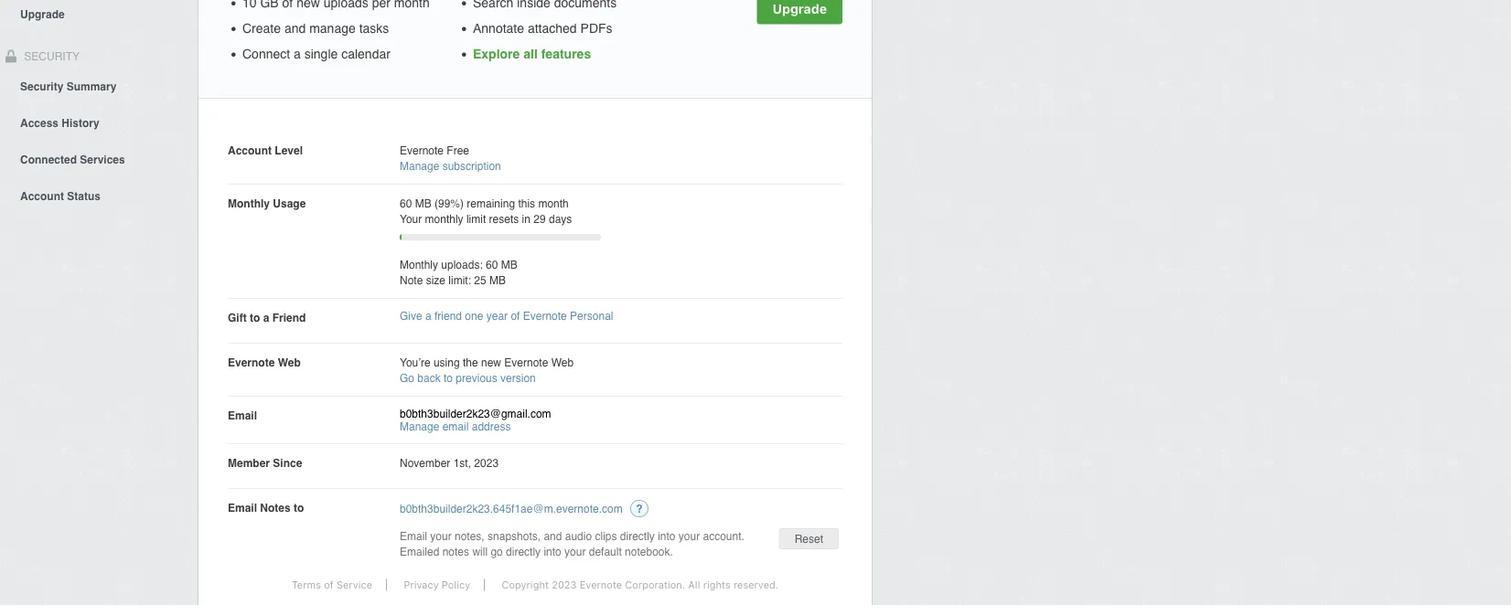 Task type: vqa. For each thing, say whether or not it's contained in the screenshot.
60 to the bottom
yes



Task type: describe. For each thing, give the bounding box(es) containing it.
calendar
[[341, 47, 391, 61]]

connected services link
[[0, 140, 198, 177]]

connect a single calendar
[[242, 47, 391, 61]]

version
[[500, 372, 536, 385]]

manage subscription link
[[400, 160, 501, 172]]

account status
[[20, 190, 101, 203]]

audio
[[565, 530, 592, 543]]

new
[[481, 356, 501, 369]]

features
[[541, 47, 591, 61]]

security for security
[[21, 50, 80, 63]]

a for give
[[425, 310, 432, 323]]

in
[[522, 213, 531, 226]]

upgrade for second the upgrade link from the right
[[20, 8, 65, 21]]

email your notes, snapshots, and audio clips directly into your account. emailed notes will go directly into your default notebook.
[[400, 530, 745, 559]]

note
[[400, 274, 423, 287]]

days
[[549, 213, 572, 226]]

gift
[[228, 312, 247, 324]]

(99%)
[[435, 197, 464, 210]]

evernote free manage subscription
[[400, 144, 501, 172]]

go
[[400, 372, 414, 385]]

limit
[[467, 213, 486, 226]]

1 vertical spatial 2023
[[552, 580, 577, 591]]

copyright
[[502, 580, 549, 591]]

notebook.
[[625, 546, 673, 559]]

0 vertical spatial 2023
[[474, 457, 499, 470]]

b0bth3builder2k23@gmail.com
[[400, 408, 551, 421]]

one
[[465, 310, 483, 323]]

security summary link
[[0, 67, 198, 104]]

account.
[[703, 530, 745, 543]]

0 horizontal spatial a
[[263, 312, 269, 324]]

give a friend one year of evernote personal link
[[400, 310, 613, 323]]

email notes to
[[228, 502, 304, 515]]

you're using the new evernote web go back to previous version
[[400, 356, 574, 385]]

b0bth3builder2k23.645f1ae@m.evernote.com link
[[400, 503, 623, 516]]

copyright 2023 evernote corporation. all rights reserved.
[[502, 580, 779, 591]]

b0bth3builder2k23@gmail.com manage email address
[[400, 408, 551, 434]]

address
[[472, 421, 511, 434]]

0 horizontal spatial your
[[430, 530, 452, 543]]

you're
[[400, 356, 431, 369]]

go back to previous version link
[[400, 372, 536, 385]]

size
[[426, 274, 446, 287]]

status
[[67, 190, 101, 203]]

single
[[304, 47, 338, 61]]

email for email notes to
[[228, 502, 257, 515]]

annotate
[[473, 21, 524, 36]]

usage
[[273, 197, 306, 210]]

all
[[688, 580, 700, 591]]

connected
[[20, 153, 77, 166]]

privacy policy
[[404, 580, 470, 591]]

manage
[[309, 21, 356, 36]]

access history
[[20, 117, 99, 129]]

evernote down gift
[[228, 356, 275, 369]]

personal
[[570, 310, 613, 323]]

1 vertical spatial mb
[[501, 258, 518, 271]]

email for email your notes, snapshots, and audio clips directly into your account. emailed notes will go directly into your default notebook.
[[400, 530, 427, 543]]

since
[[273, 457, 302, 470]]

terms of service
[[292, 580, 372, 591]]

annotate attached pdfs
[[473, 21, 613, 36]]

0 vertical spatial of
[[511, 310, 520, 323]]

25
[[474, 274, 486, 287]]

go
[[491, 546, 503, 559]]

60 inside "60 mb (99%) remaining this month your monthly limit resets in 29 days"
[[400, 197, 412, 210]]

emailed
[[400, 546, 439, 559]]

?
[[636, 503, 643, 516]]

give
[[400, 310, 422, 323]]

0 horizontal spatial of
[[324, 580, 334, 591]]

a for connect
[[294, 47, 301, 61]]

level
[[275, 144, 303, 157]]

service
[[337, 580, 372, 591]]

year
[[486, 310, 508, 323]]

notes,
[[455, 530, 485, 543]]

2 upgrade link from the left
[[757, 0, 843, 24]]

snapshots,
[[488, 530, 541, 543]]

subscription
[[443, 160, 501, 172]]

60 mb (99%) remaining this month your monthly limit resets in 29 days
[[400, 197, 572, 226]]

29
[[534, 213, 546, 226]]

explore all features
[[473, 47, 591, 61]]

2 horizontal spatial your
[[679, 530, 700, 543]]

0 vertical spatial directly
[[620, 530, 655, 543]]

access history link
[[0, 104, 198, 140]]

1 horizontal spatial your
[[565, 546, 586, 559]]

account status link
[[0, 177, 198, 214]]

evernote inside you're using the new evernote web go back to previous version
[[504, 356, 548, 369]]

summary
[[66, 80, 117, 93]]



Task type: locate. For each thing, give the bounding box(es) containing it.
account for account level
[[228, 144, 272, 157]]

1 horizontal spatial 60
[[486, 258, 498, 271]]

notes
[[442, 546, 469, 559]]

0 horizontal spatial directly
[[506, 546, 541, 559]]

2 horizontal spatial to
[[444, 372, 453, 385]]

to down using
[[444, 372, 453, 385]]

monthly inside monthly uploads: 60 mb note size limit: 25 mb
[[400, 258, 438, 271]]

1 upgrade link from the left
[[0, 0, 198, 32]]

email
[[443, 421, 469, 434]]

1 horizontal spatial to
[[294, 502, 304, 515]]

evernote up "manage subscription" "link"
[[400, 144, 444, 157]]

evernote left the personal
[[523, 310, 567, 323]]

pdfs
[[580, 21, 613, 36]]

0 vertical spatial account
[[228, 144, 272, 157]]

2023 right 1st,
[[474, 457, 499, 470]]

2 horizontal spatial a
[[425, 310, 432, 323]]

0 vertical spatial into
[[658, 530, 676, 543]]

2023
[[474, 457, 499, 470], [552, 580, 577, 591]]

of right year
[[511, 310, 520, 323]]

clips
[[595, 530, 617, 543]]

0 vertical spatial and
[[284, 21, 306, 36]]

monthly
[[425, 213, 463, 226]]

0 horizontal spatial upgrade
[[20, 8, 65, 21]]

1 horizontal spatial web
[[551, 356, 574, 369]]

mb down resets
[[501, 258, 518, 271]]

monthly uploads: 60 mb note size limit: 25 mb
[[400, 258, 518, 287]]

security for security summary
[[20, 80, 63, 93]]

directly
[[620, 530, 655, 543], [506, 546, 541, 559]]

email up emailed on the left bottom
[[400, 530, 427, 543]]

1 vertical spatial security
[[20, 80, 63, 93]]

to inside you're using the new evernote web go back to previous version
[[444, 372, 453, 385]]

1 horizontal spatial 2023
[[552, 580, 577, 591]]

security up access
[[20, 80, 63, 93]]

email inside email your notes, snapshots, and audio clips directly into your account. emailed notes will go directly into your default notebook.
[[400, 530, 427, 543]]

0 vertical spatial security
[[21, 50, 80, 63]]

None submit
[[779, 529, 839, 550]]

terms of service link
[[278, 580, 387, 591]]

email left notes
[[228, 502, 257, 515]]

limit:
[[449, 274, 471, 287]]

upgrade
[[773, 1, 827, 16], [20, 8, 65, 21]]

your up notes
[[430, 530, 452, 543]]

and up connect a single calendar
[[284, 21, 306, 36]]

0 horizontal spatial to
[[250, 312, 260, 324]]

security
[[21, 50, 80, 63], [20, 80, 63, 93]]

evernote up version
[[504, 356, 548, 369]]

2 manage from the top
[[400, 421, 439, 434]]

of right terms
[[324, 580, 334, 591]]

1 horizontal spatial upgrade link
[[757, 0, 843, 24]]

history
[[62, 117, 99, 129]]

terms
[[292, 580, 321, 591]]

notes
[[260, 502, 291, 515]]

1 horizontal spatial of
[[511, 310, 520, 323]]

mb inside "60 mb (99%) remaining this month your monthly limit resets in 29 days"
[[415, 197, 432, 210]]

monthly left the usage
[[228, 197, 270, 210]]

email for email
[[228, 409, 257, 422]]

manage up '(99%)'
[[400, 160, 439, 172]]

uploads:
[[441, 258, 483, 271]]

friend
[[435, 310, 462, 323]]

reserved.
[[734, 580, 779, 591]]

account level
[[228, 144, 303, 157]]

1 vertical spatial manage
[[400, 421, 439, 434]]

explore all features link
[[473, 47, 591, 61]]

manage
[[400, 160, 439, 172], [400, 421, 439, 434]]

back
[[417, 372, 441, 385]]

1 horizontal spatial and
[[544, 530, 562, 543]]

2 vertical spatial email
[[400, 530, 427, 543]]

into
[[658, 530, 676, 543], [544, 546, 561, 559]]

1 manage from the top
[[400, 160, 439, 172]]

the
[[463, 356, 478, 369]]

will
[[472, 546, 488, 559]]

using
[[434, 356, 460, 369]]

1 vertical spatial 60
[[486, 258, 498, 271]]

1 horizontal spatial monthly
[[400, 258, 438, 271]]

your down "audio"
[[565, 546, 586, 559]]

0 horizontal spatial web
[[278, 356, 301, 369]]

and left "audio"
[[544, 530, 562, 543]]

free
[[447, 144, 469, 157]]

account for account status
[[20, 190, 64, 203]]

account left 'level'
[[228, 144, 272, 157]]

directly down snapshots,
[[506, 546, 541, 559]]

email up the member
[[228, 409, 257, 422]]

attached
[[528, 21, 577, 36]]

upgrade for 2nd the upgrade link
[[773, 1, 827, 16]]

manage inside the evernote free manage subscription
[[400, 160, 439, 172]]

policy
[[442, 580, 470, 591]]

previous
[[456, 372, 497, 385]]

0 horizontal spatial into
[[544, 546, 561, 559]]

2023 right copyright on the left
[[552, 580, 577, 591]]

monthly up the note
[[400, 258, 438, 271]]

evernote down default at the bottom left of the page
[[580, 580, 622, 591]]

a left single
[[294, 47, 301, 61]]

a right give
[[425, 310, 432, 323]]

directly up notebook.
[[620, 530, 655, 543]]

access
[[20, 117, 59, 129]]

evernote web
[[228, 356, 301, 369]]

this
[[518, 197, 535, 210]]

0 vertical spatial 60
[[400, 197, 412, 210]]

account down connected
[[20, 190, 64, 203]]

rights
[[703, 580, 731, 591]]

manage left email
[[400, 421, 439, 434]]

1 horizontal spatial account
[[228, 144, 272, 157]]

2 web from the left
[[551, 356, 574, 369]]

and inside email your notes, snapshots, and audio clips directly into your account. emailed notes will go directly into your default notebook.
[[544, 530, 562, 543]]

0 vertical spatial monthly
[[228, 197, 270, 210]]

gift to a friend
[[228, 312, 306, 324]]

resets
[[489, 213, 519, 226]]

60
[[400, 197, 412, 210], [486, 258, 498, 271]]

1 vertical spatial email
[[228, 502, 257, 515]]

account
[[228, 144, 272, 157], [20, 190, 64, 203]]

1 vertical spatial of
[[324, 580, 334, 591]]

0 horizontal spatial 60
[[400, 197, 412, 210]]

1 vertical spatial and
[[544, 530, 562, 543]]

2 vertical spatial mb
[[489, 274, 506, 287]]

mb right 25
[[489, 274, 506, 287]]

0 vertical spatial manage
[[400, 160, 439, 172]]

security summary
[[20, 80, 117, 93]]

0 horizontal spatial and
[[284, 21, 306, 36]]

remaining
[[467, 197, 515, 210]]

all
[[524, 47, 538, 61]]

mb
[[415, 197, 432, 210], [501, 258, 518, 271], [489, 274, 506, 287]]

manage email address link
[[400, 421, 511, 434]]

b0bth3builder2k23.645f1ae@m.evernote.com
[[400, 503, 623, 516]]

0 vertical spatial to
[[250, 312, 260, 324]]

account inside account status link
[[20, 190, 64, 203]]

1 horizontal spatial directly
[[620, 530, 655, 543]]

0 vertical spatial mb
[[415, 197, 432, 210]]

web down the friend
[[278, 356, 301, 369]]

manage inside b0bth3builder2k23@gmail.com manage email address
[[400, 421, 439, 434]]

monthly usage
[[228, 197, 306, 210]]

1 horizontal spatial a
[[294, 47, 301, 61]]

member since
[[228, 457, 302, 470]]

give a friend one year of evernote personal
[[400, 310, 613, 323]]

into up notebook.
[[658, 530, 676, 543]]

1 vertical spatial into
[[544, 546, 561, 559]]

1 horizontal spatial into
[[658, 530, 676, 543]]

security up "security summary"
[[21, 50, 80, 63]]

of
[[511, 310, 520, 323], [324, 580, 334, 591]]

privacy
[[404, 580, 439, 591]]

1 vertical spatial account
[[20, 190, 64, 203]]

mb up your
[[415, 197, 432, 210]]

60 inside monthly uploads: 60 mb note size limit: 25 mb
[[486, 258, 498, 271]]

1 horizontal spatial upgrade
[[773, 1, 827, 16]]

explore
[[473, 47, 520, 61]]

to
[[250, 312, 260, 324], [444, 372, 453, 385], [294, 502, 304, 515]]

1 vertical spatial directly
[[506, 546, 541, 559]]

november
[[400, 457, 450, 470]]

to right notes
[[294, 502, 304, 515]]

your
[[400, 213, 422, 226]]

month
[[538, 197, 569, 210]]

60 up 25
[[486, 258, 498, 271]]

0 horizontal spatial monthly
[[228, 197, 270, 210]]

services
[[80, 153, 125, 166]]

0 horizontal spatial upgrade link
[[0, 0, 198, 32]]

0 vertical spatial email
[[228, 409, 257, 422]]

privacy policy link
[[390, 580, 485, 591]]

and
[[284, 21, 306, 36], [544, 530, 562, 543]]

into up copyright on the left
[[544, 546, 561, 559]]

web down the personal
[[551, 356, 574, 369]]

connected services
[[20, 153, 125, 166]]

to right gift
[[250, 312, 260, 324]]

0 horizontal spatial 2023
[[474, 457, 499, 470]]

1 vertical spatial monthly
[[400, 258, 438, 271]]

monthly for monthly usage
[[228, 197, 270, 210]]

november 1st, 2023
[[400, 457, 499, 470]]

create and manage tasks
[[242, 21, 389, 36]]

your
[[430, 530, 452, 543], [679, 530, 700, 543], [565, 546, 586, 559]]

0 horizontal spatial account
[[20, 190, 64, 203]]

2 vertical spatial to
[[294, 502, 304, 515]]

1 web from the left
[[278, 356, 301, 369]]

monthly
[[228, 197, 270, 210], [400, 258, 438, 271]]

monthly for monthly uploads: 60 mb note size limit: 25 mb
[[400, 258, 438, 271]]

your left the account.
[[679, 530, 700, 543]]

60 up your
[[400, 197, 412, 210]]

a left the friend
[[263, 312, 269, 324]]

web inside you're using the new evernote web go back to previous version
[[551, 356, 574, 369]]

evernote inside the evernote free manage subscription
[[400, 144, 444, 157]]

connect
[[242, 47, 290, 61]]

1 vertical spatial to
[[444, 372, 453, 385]]



